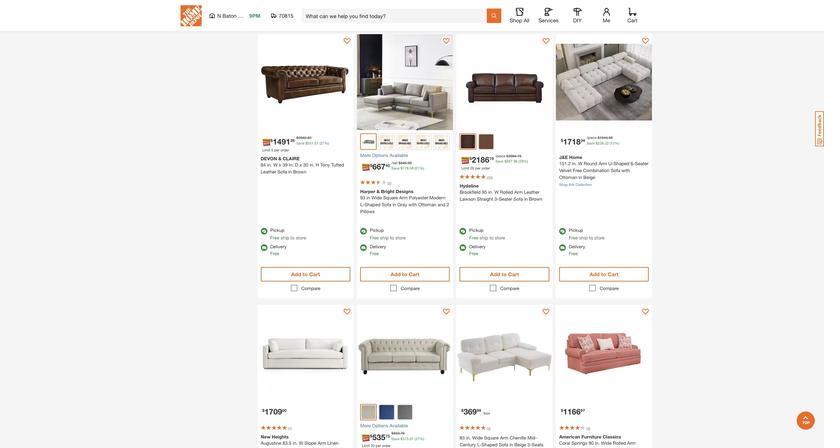 Task type: locate. For each thing, give the bounding box(es) containing it.
%) inside $ 2042 . 83 save $ 551 . 57 ( 27 %) limit 5 per order
[[325, 141, 329, 145]]

leather inside 'hydeline brookfield 95 in. w rolled arm leather lawson straight 3-seater sofa in brown'
[[524, 189, 540, 195]]

0 vertical spatial 20
[[471, 166, 475, 171]]

more options available up 40
[[360, 153, 408, 158]]

1 vertical spatial 99
[[477, 409, 481, 414]]

3 left seats,
[[612, 448, 614, 449]]

2 available shipping image from the left
[[460, 245, 467, 251]]

( 2 ) down the /box
[[487, 427, 491, 432]]

oat
[[318, 448, 326, 449]]

arm inside 'hydeline brookfield 95 in. w rolled arm leather lawson straight 3-seater sofa in brown'
[[515, 189, 523, 195]]

in. up century
[[466, 436, 471, 441]]

2 available for pickup image from the left
[[360, 228, 367, 235]]

save right 34 in the top of the page
[[587, 141, 595, 145]]

arm inside j&e home 151.2 in. w round arm u-shaped 6-seater velvet free combination sofa with ottoman in beige shop this collection
[[599, 161, 607, 167]]

in. right the 90
[[595, 441, 600, 447]]

ottoman
[[560, 175, 578, 180], [419, 202, 437, 208]]

add for 84 in. w x 39 in. d x 30 in. h tony tufted leather sofa in brown image
[[291, 271, 301, 278]]

1 horizontal spatial 3-
[[528, 443, 532, 448]]

shaped up pillows
[[365, 202, 381, 208]]

0 horizontal spatial 2
[[389, 181, 391, 185]]

blue image right beige image
[[380, 406, 394, 421]]

0 vertical spatial shop
[[510, 17, 523, 23]]

99 inside /set $ 845 . 99 save $ 178 . 59 ( 21 %)
[[408, 161, 412, 165]]

seater inside j&e home 151.2 in. w round arm u-shaped 6-seater velvet free combination sofa with ottoman in beige shop this collection
[[635, 161, 649, 167]]

more down gray image in the left of the page
[[360, 153, 371, 158]]

2 horizontal spatial available for pickup image
[[560, 228, 566, 235]]

2 horizontal spatial limit
[[462, 166, 470, 171]]

( inside /piece $ 3084 . 15 save $ 897 . 96 ( 29 %) limit 20 per order
[[519, 159, 520, 164]]

1 vertical spatial seater
[[499, 196, 512, 202]]

l- right century
[[478, 443, 482, 448]]

. up 96
[[517, 154, 518, 158]]

me button
[[596, 8, 617, 24]]

x left 39
[[279, 162, 281, 168]]

brookfield
[[460, 189, 481, 195]]

3 delivery from the left
[[470, 244, 486, 250]]

order inside $ 2042 . 83 save $ 551 . 57 ( 27 %) limit 5 per order
[[281, 148, 289, 152]]

1 vertical spatial 3
[[612, 448, 614, 449]]

1 options from the top
[[372, 153, 389, 158]]

4 delivery free from the left
[[569, 244, 586, 257]]

rolled up seats,
[[613, 441, 626, 447]]

shaped left the 6-
[[614, 161, 630, 167]]

w left slope
[[299, 441, 303, 447]]

2 delivery free from the left
[[370, 244, 386, 257]]

available shipping image
[[261, 245, 267, 251]]

shop left all
[[510, 17, 523, 23]]

heights
[[272, 435, 289, 440]]

1 available for pickup image from the left
[[261, 228, 267, 235]]

$ 1709 00
[[263, 408, 287, 417]]

0 horizontal spatial shop
[[510, 17, 523, 23]]

83 up 551
[[308, 136, 312, 140]]

cart for 93 in wide square arm polyester modern l-shaped sofa in gray with ottoman and 2 pillows image
[[409, 271, 420, 278]]

2 more options available from the top
[[360, 424, 408, 429]]

1 vertical spatial limit
[[462, 166, 470, 171]]

1 pickup from the left
[[270, 228, 285, 233]]

with inside harper & bright designs 93 in wide square arm polyester modern l-shaped sofa in gray with ottoman and 2 pillows
[[409, 202, 417, 208]]

l- down 93
[[360, 202, 365, 208]]

1 vertical spatial shop
[[560, 183, 568, 187]]

add to cart button for brookfield 95 in. w rolled arm leather lawson straight 3-seater sofa in brown image
[[460, 267, 550, 282]]

ship for available shipping icon for 2186
[[480, 235, 489, 241]]

3 available shipping image from the left
[[560, 245, 566, 251]]

home
[[570, 155, 583, 160]]

0 horizontal spatial x
[[279, 162, 281, 168]]

in. right the 95
[[489, 189, 493, 195]]

1 horizontal spatial ottoman
[[560, 175, 578, 180]]

%) right "01"
[[420, 437, 424, 442]]

shop all button
[[509, 8, 530, 24]]

3 store from the left
[[495, 235, 505, 241]]

&
[[377, 189, 380, 194]]

9pm
[[249, 13, 261, 19]]

1 vertical spatial blue image
[[380, 406, 394, 421]]

57
[[315, 141, 319, 145]]

2 horizontal spatial shaped
[[614, 161, 630, 167]]

store
[[296, 235, 306, 241], [396, 235, 406, 241], [495, 235, 505, 241], [595, 235, 605, 241]]

shaped right century
[[482, 443, 498, 448]]

4 store from the left
[[595, 235, 605, 241]]

1 horizontal spatial 3
[[612, 448, 614, 449]]

in. inside "american furniture classics coral springs 90 in. wide rolled arm fabric straight sofa with 3 seats, accen"
[[595, 441, 600, 447]]

display image for 84 in. w x 39 in. d x 30 in. h tony tufted leather sofa in brown image
[[344, 38, 351, 45]]

in inside new heights augustine 83.5 in. w slope arm linen blend straight sofa in ivory oat
[[302, 448, 306, 449]]

ship
[[281, 235, 289, 241], [380, 235, 389, 241], [480, 235, 489, 241], [579, 235, 588, 241]]

4 delivery from the left
[[569, 244, 586, 250]]

order for 535
[[382, 444, 391, 449]]

0 horizontal spatial 3
[[588, 427, 590, 432]]

$ inside $ 1709 00
[[263, 409, 265, 414]]

2 blue image from the top
[[380, 406, 394, 421]]

1 delivery from the left
[[270, 244, 287, 250]]

) down /piece $ 3084 . 15 save $ 897 . 96 ( 29 %) limit 20 per order
[[492, 176, 493, 180]]

35
[[488, 176, 492, 180]]

1 horizontal spatial straight
[[477, 196, 493, 202]]

pickup
[[270, 228, 285, 233], [370, 228, 384, 233], [470, 228, 484, 233], [569, 228, 583, 233]]

%) right 59 at top
[[420, 166, 424, 171]]

limit inside /piece $ 3084 . 15 save $ 897 . 96 ( 29 %) limit 20 per order
[[462, 166, 470, 171]]

sofa
[[611, 168, 621, 173], [278, 169, 287, 175], [514, 196, 523, 202], [382, 202, 392, 208], [499, 443, 509, 448], [292, 448, 301, 449], [591, 448, 601, 449]]

)
[[492, 176, 493, 180], [391, 181, 392, 185], [291, 427, 292, 432], [490, 427, 491, 432], [590, 427, 591, 432]]

1 vertical spatial more options available link
[[360, 423, 450, 430]]

w down the home
[[579, 161, 583, 167]]

3 pickup free ship to store from the left
[[470, 228, 505, 241]]

0 vertical spatial per
[[274, 148, 280, 152]]

0 vertical spatial with
[[622, 168, 630, 173]]

1 horizontal spatial 83
[[460, 436, 465, 441]]

pickup free ship to store for 93 in wide square arm polyester modern l-shaped sofa in gray with ottoman and 2 pillows image
[[370, 228, 406, 241]]

1 vertical spatial /piece
[[496, 154, 506, 158]]

more for 535
[[360, 424, 371, 429]]

store for available shipping icon corresponding to 667
[[396, 235, 406, 241]]

wide inside "american furniture classics coral springs 90 in. wide rolled arm fabric straight sofa with 3 seats, accen"
[[601, 441, 612, 447]]

beige up collection
[[584, 175, 596, 180]]

20 inside $ 850 . 76 save $ 315 . 01 ( 37 %) limit 20 per order
[[371, 444, 375, 449]]

$ right 26
[[297, 136, 299, 140]]

1 horizontal spatial limit
[[362, 444, 370, 449]]

display image for brookfield 95 in. w rolled arm leather lawson straight 3-seater sofa in brown image
[[543, 38, 550, 45]]

2 more from the top
[[360, 424, 371, 429]]

arm left u- in the right of the page
[[599, 161, 607, 167]]

1 blue image from the top
[[380, 135, 394, 149]]

1 horizontal spatial square
[[484, 436, 499, 441]]

20 down the 2186 on the right top
[[471, 166, 475, 171]]

2 more options available link from the top
[[360, 423, 450, 430]]

0 horizontal spatial available shipping image
[[360, 245, 367, 251]]

l- inside harper & bright designs 93 in wide square arm polyester modern l-shaped sofa in gray with ottoman and 2 pillows
[[360, 202, 365, 208]]

cinnamon brown image
[[479, 135, 494, 149]]

$ inside $ 369 99 /box
[[462, 409, 464, 414]]

delivery free for 151.2 in. w round arm u-shaped 6-seater velvet free combination sofa with ottoman in beige image
[[569, 244, 586, 257]]

1 vertical spatial leather
[[524, 189, 540, 195]]

order inside $ 850 . 76 save $ 315 . 01 ( 37 %) limit 20 per order
[[382, 444, 391, 449]]

ottoman inside harper & bright designs 93 in wide square arm polyester modern l-shaped sofa in gray with ottoman and 2 pillows
[[419, 202, 437, 208]]

more
[[360, 153, 371, 158], [360, 424, 371, 429]]

more options available link up 76
[[360, 423, 450, 430]]

1 horizontal spatial 99
[[477, 409, 481, 414]]

2 options from the top
[[372, 424, 389, 429]]

( right 59 at top
[[415, 166, 416, 171]]

straight down springs
[[574, 448, 590, 449]]

1 vertical spatial rolled
[[613, 441, 626, 447]]

3 ship from the left
[[480, 235, 489, 241]]

. left "37"
[[409, 437, 410, 442]]

store for third available shipping icon from left
[[595, 235, 605, 241]]

/piece
[[587, 136, 597, 140], [496, 154, 506, 158]]

in inside 'hydeline brookfield 95 in. w rolled arm leather lawson straight 3-seater sofa in brown'
[[525, 196, 528, 202]]

0 vertical spatial ottoman
[[560, 175, 578, 180]]

available shipping image
[[360, 245, 367, 251], [460, 245, 467, 251], [560, 245, 566, 251]]

0 vertical spatial 3-
[[495, 196, 499, 202]]

83 up century
[[460, 436, 465, 441]]

96
[[514, 159, 518, 164]]

2 vertical spatial shaped
[[482, 443, 498, 448]]

1 horizontal spatial x
[[300, 162, 302, 168]]

0 horizontal spatial order
[[281, 148, 289, 152]]

arm up oat
[[318, 441, 326, 447]]

$ left 97
[[561, 409, 563, 414]]

available up /set
[[390, 153, 408, 158]]

1 vertical spatial with
[[409, 202, 417, 208]]

linen
[[328, 441, 339, 447]]

1 vertical spatial available
[[390, 424, 408, 429]]

315
[[403, 437, 409, 442]]

$ left 75
[[370, 434, 373, 439]]

1 display image from the left
[[344, 309, 351, 316]]

3 up furniture
[[588, 427, 590, 432]]

beige down chenille
[[515, 443, 526, 448]]

2 delivery from the left
[[370, 244, 386, 250]]

rolled inside 'hydeline brookfield 95 in. w rolled arm leather lawson straight 3-seater sofa in brown'
[[500, 189, 513, 195]]

$ left 00
[[263, 409, 265, 414]]

add to cart button for 151.2 in. w round arm u-shaped 6-seater velvet free combination sofa with ottoman in beige image
[[560, 267, 649, 282]]

available up 850
[[390, 424, 408, 429]]

arm up seats,
[[628, 441, 636, 447]]

2 store from the left
[[396, 235, 406, 241]]

1 vertical spatial l-
[[478, 443, 482, 448]]

w right the 95
[[495, 189, 499, 195]]

more for 667
[[360, 153, 371, 158]]

more options available link up the 845
[[360, 152, 450, 159]]

1 horizontal spatial rolled
[[613, 441, 626, 447]]

1 horizontal spatial shaped
[[482, 443, 498, 448]]

services
[[539, 17, 559, 23]]

l-
[[360, 202, 365, 208], [478, 443, 482, 448]]

1 horizontal spatial available shipping image
[[460, 245, 467, 251]]

1 horizontal spatial 2
[[447, 202, 449, 208]]

fabric
[[560, 448, 572, 449]]

22
[[605, 141, 609, 145]]

1 vertical spatial more
[[360, 424, 371, 429]]

( up heights
[[288, 427, 289, 432]]

/piece right the 19
[[496, 154, 506, 158]]

1 horizontal spatial 20
[[471, 166, 475, 171]]

1 pickup free ship to store from the left
[[270, 228, 306, 241]]

1 vertical spatial ( 2 )
[[487, 427, 491, 432]]

in. inside 83 in. wide square arm chenille mid- century l-shaped sofa in beige 3-seats
[[466, 436, 471, 441]]

available
[[390, 153, 408, 158], [390, 424, 408, 429]]

4 pickup free ship to store from the left
[[569, 228, 605, 241]]

blue image right gray image in the left of the page
[[380, 135, 394, 149]]

per right the 5
[[274, 148, 280, 152]]

n baton rouge
[[217, 13, 254, 19]]

wide
[[372, 195, 382, 201], [473, 436, 483, 441], [601, 441, 612, 447]]

) up new heights augustine 83.5 in. w slope arm linen blend straight sofa in ivory oat
[[291, 427, 292, 432]]

1 vertical spatial 20
[[371, 444, 375, 449]]

seater inside 'hydeline brookfield 95 in. w rolled arm leather lawson straight 3-seater sofa in brown'
[[499, 196, 512, 202]]

$ 369 99 /box
[[462, 408, 490, 417]]

. left '27'
[[314, 141, 315, 145]]

yellow image
[[434, 135, 449, 149]]

more options available up 75
[[360, 424, 408, 429]]

blue image
[[380, 135, 394, 149], [380, 406, 394, 421]]

display image for 1709
[[344, 309, 351, 316]]

) for /box
[[490, 427, 491, 432]]

01
[[410, 437, 414, 442]]

pickup free ship to store
[[270, 228, 306, 241], [370, 228, 406, 241], [470, 228, 505, 241], [569, 228, 605, 241]]

/set
[[392, 161, 398, 165]]

x right d
[[300, 162, 302, 168]]

square down bright
[[383, 195, 398, 201]]

99 left the /box
[[477, 409, 481, 414]]

3 display image from the left
[[543, 309, 550, 316]]

shop this collection link
[[560, 183, 592, 187]]

add to cart for 151.2 in. w round arm u-shaped 6-seater velvet free combination sofa with ottoman in beige image
[[590, 271, 619, 278]]

coral springs 90 in. wide rolled arm fabric straight sofa with 3 seats, accent piping and 3 accent pillows in coral pink image
[[556, 305, 653, 402]]

1 more options available from the top
[[360, 153, 408, 158]]

slope
[[305, 441, 317, 447]]

display image
[[344, 38, 351, 45], [444, 38, 450, 45], [543, 38, 550, 45], [643, 38, 649, 45]]

2 vertical spatial per
[[376, 444, 381, 449]]

w inside 'hydeline brookfield 95 in. w rolled arm leather lawson straight 3-seater sofa in brown'
[[495, 189, 499, 195]]

shaped inside 83 in. wide square arm chenille mid- century l-shaped sofa in beige 3-seats
[[482, 443, 498, 448]]

ottoman down polyester
[[419, 202, 437, 208]]

0 vertical spatial order
[[281, 148, 289, 152]]

limit for 535
[[362, 444, 370, 449]]

dark gray image
[[398, 135, 413, 149]]

2 down the /box
[[488, 427, 490, 432]]

29
[[520, 159, 524, 164]]

add
[[490, 0, 500, 6], [291, 271, 301, 278], [391, 271, 401, 278], [490, 271, 500, 278], [590, 271, 600, 278]]

3- inside 'hydeline brookfield 95 in. w rolled arm leather lawson straight 3-seater sofa in brown'
[[495, 196, 499, 202]]

99 up 59 at top
[[408, 161, 412, 165]]

70815 button
[[271, 13, 294, 19]]

with
[[622, 168, 630, 173], [409, 202, 417, 208], [602, 448, 610, 449]]

3 available for pickup image from the left
[[560, 228, 566, 235]]

more options available for 535
[[360, 424, 408, 429]]

sofa inside 83 in. wide square arm chenille mid- century l-shaped sofa in beige 3-seats
[[499, 443, 509, 448]]

4 pickup from the left
[[569, 228, 583, 233]]

0 vertical spatial more
[[360, 153, 371, 158]]

add to cart for 84 in. w x 39 in. d x 30 in. h tony tufted leather sofa in brown image
[[291, 271, 320, 278]]

3 delivery free from the left
[[470, 244, 486, 257]]

per down 535
[[376, 444, 381, 449]]

this
[[569, 183, 575, 187]]

1 available from the top
[[390, 153, 408, 158]]

ottoman down the velvet
[[560, 175, 578, 180]]

2 vertical spatial limit
[[362, 444, 370, 449]]

springs
[[572, 441, 588, 447]]

3- inside 83 in. wide square arm chenille mid- century l-shaped sofa in beige 3-seats
[[528, 443, 532, 448]]

save inside /set $ 845 . 99 save $ 178 . 59 ( 21 %)
[[392, 166, 400, 171]]

1 ship from the left
[[281, 235, 289, 241]]

per inside /piece $ 3084 . 15 save $ 897 . 96 ( 29 %) limit 20 per order
[[476, 166, 481, 171]]

$ left 40
[[370, 163, 373, 168]]

$ 2186 19
[[470, 155, 494, 165]]

pickup for available shipping image
[[270, 228, 285, 233]]

per for 1491
[[274, 148, 280, 152]]

/piece inside $ 1718 34 /piece $ 1944 . 56 save $ 226 . 22 ( 12 %)
[[587, 136, 597, 140]]

0 horizontal spatial rolled
[[500, 189, 513, 195]]

1 vertical spatial shaped
[[365, 202, 381, 208]]

square down the /box
[[484, 436, 499, 441]]

0 horizontal spatial ottoman
[[419, 202, 437, 208]]

83 in. wide square arm chenille mid- century l-shaped sofa in beige 3-seats
[[460, 436, 544, 448]]

00
[[282, 409, 287, 414]]

rolled right the 95
[[500, 189, 513, 195]]

90
[[589, 441, 594, 447]]

%) right 22
[[615, 141, 620, 145]]

add to cart button for 93 in wide square arm polyester modern l-shaped sofa in gray with ottoman and 2 pillows image
[[360, 267, 450, 282]]

20 down 535
[[371, 444, 375, 449]]

display image
[[344, 309, 351, 316], [444, 309, 450, 316], [543, 309, 550, 316], [643, 309, 649, 316]]

0 vertical spatial beige
[[584, 175, 596, 180]]

1 vertical spatial square
[[484, 436, 499, 441]]

free for third available shipping icon from left
[[569, 251, 578, 257]]

tufted
[[331, 162, 344, 168]]

4 display image from the left
[[643, 38, 649, 45]]

75
[[386, 434, 390, 439]]

30
[[303, 162, 309, 168]]

save inside /piece $ 3084 . 15 save $ 897 . 96 ( 29 %) limit 20 per order
[[496, 159, 504, 164]]

sofa inside harper & bright designs 93 in wide square arm polyester modern l-shaped sofa in gray with ottoman and 2 pillows
[[382, 202, 392, 208]]

per for 535
[[376, 444, 381, 449]]

) up furniture
[[590, 427, 591, 432]]

1 vertical spatial order
[[482, 166, 490, 171]]

0 horizontal spatial ( 2 )
[[388, 181, 392, 185]]

$ up the 5
[[271, 138, 273, 143]]

straight down the 95
[[477, 196, 493, 202]]

2 horizontal spatial available shipping image
[[560, 245, 566, 251]]

1 horizontal spatial shop
[[560, 183, 568, 187]]

available shipping image for 2186
[[460, 245, 467, 251]]

1 horizontal spatial with
[[602, 448, 610, 449]]

1 vertical spatial 2
[[447, 202, 449, 208]]

0 horizontal spatial l-
[[360, 202, 365, 208]]

2 horizontal spatial wide
[[601, 441, 612, 447]]

order
[[281, 148, 289, 152], [482, 166, 490, 171], [382, 444, 391, 449]]

0 vertical spatial more options available link
[[360, 152, 450, 159]]

in inside j&e home 151.2 in. w round arm u-shaped 6-seater velvet free combination sofa with ottoman in beige shop this collection
[[579, 175, 582, 180]]

$ inside $ 1491 26
[[271, 138, 273, 143]]

2 pickup free ship to store from the left
[[370, 228, 406, 241]]

w down devon & claire
[[273, 162, 278, 168]]

save down 850
[[392, 437, 400, 442]]

2 pickup from the left
[[370, 228, 384, 233]]

0 vertical spatial more options available
[[360, 153, 408, 158]]

pickup for third available shipping icon from left
[[569, 228, 583, 233]]

535
[[373, 434, 386, 443]]

0 vertical spatial shaped
[[614, 161, 630, 167]]

0 horizontal spatial leather
[[261, 169, 276, 175]]

1 vertical spatial more options available
[[360, 424, 408, 429]]

square inside harper & bright designs 93 in wide square arm polyester modern l-shaped sofa in gray with ottoman and 2 pillows
[[383, 195, 398, 201]]

seats,
[[616, 448, 629, 449]]

$ up 226
[[598, 136, 600, 140]]

limit inside $ 2042 . 83 save $ 551 . 57 ( 27 %) limit 5 per order
[[263, 148, 270, 152]]

available for pickup image
[[261, 228, 267, 235], [360, 228, 367, 235], [560, 228, 566, 235]]

delivery free for 93 in wide square arm polyester modern l-shaped sofa in gray with ottoman and 2 pillows image
[[370, 244, 386, 257]]

34
[[581, 138, 585, 143]]

) down the /box
[[490, 427, 491, 432]]

0 horizontal spatial square
[[383, 195, 398, 201]]

12
[[611, 141, 615, 145]]

$ 1718 34 /piece $ 1944 . 56 save $ 226 . 22 ( 12 %)
[[561, 136, 620, 146]]

h
[[316, 162, 319, 168]]

84 in. w x 39 in. d x 30 in. h tony tufted leather sofa in brown image
[[258, 34, 354, 130]]

add to cart for 93 in wide square arm polyester modern l-shaped sofa in gray with ottoman and 2 pillows image
[[391, 271, 420, 278]]

1 vertical spatial 3-
[[528, 443, 532, 448]]

1 vertical spatial brown
[[529, 196, 543, 202]]

free inside j&e home 151.2 in. w round arm u-shaped 6-seater velvet free combination sofa with ottoman in beige shop this collection
[[573, 168, 582, 173]]

0 horizontal spatial per
[[274, 148, 280, 152]]

$ left the /box
[[462, 409, 464, 414]]

arm inside new heights augustine 83.5 in. w slope arm linen blend straight sofa in ivory oat
[[318, 441, 326, 447]]

2 vertical spatial 2
[[488, 427, 490, 432]]

2 right and
[[447, 202, 449, 208]]

. down 3084
[[513, 159, 514, 164]]

save inside $ 2042 . 83 save $ 551 . 57 ( 27 %) limit 5 per order
[[297, 141, 305, 145]]

designs
[[396, 189, 414, 194]]

0 horizontal spatial 20
[[371, 444, 375, 449]]

per down the 2186 on the right top
[[476, 166, 481, 171]]

limit inside $ 850 . 76 save $ 315 . 01 ( 37 %) limit 20 per order
[[362, 444, 370, 449]]

2 horizontal spatial per
[[476, 166, 481, 171]]

. right 75
[[400, 432, 401, 436]]

26
[[291, 138, 295, 143]]

1 vertical spatial per
[[476, 166, 481, 171]]

per inside $ 850 . 76 save $ 315 . 01 ( 37 %) limit 20 per order
[[376, 444, 381, 449]]

( 1 )
[[288, 427, 292, 432]]

in inside 83 in. wide square arm chenille mid- century l-shaped sofa in beige 3-seats
[[510, 443, 513, 448]]

bright
[[381, 189, 395, 194]]

american furniture classics coral springs 90 in. wide rolled arm fabric straight sofa with 3 seats, accen
[[560, 435, 644, 449]]

4 display image from the left
[[643, 309, 649, 316]]

pickup free ship to store for 151.2 in. w round arm u-shaped 6-seater velvet free combination sofa with ottoman in beige image
[[569, 228, 605, 241]]

in. right 84
[[267, 162, 272, 168]]

1 horizontal spatial /piece
[[587, 136, 597, 140]]

0 horizontal spatial 3-
[[495, 196, 499, 202]]

0 horizontal spatial brown
[[293, 169, 307, 175]]

0 vertical spatial seater
[[635, 161, 649, 167]]

2 up bright
[[389, 181, 391, 185]]

. up 551
[[307, 136, 308, 140]]

3 pickup from the left
[[470, 228, 484, 233]]

save inside $ 1718 34 /piece $ 1944 . 56 save $ 226 . 22 ( 12 %)
[[587, 141, 595, 145]]

( right 22
[[610, 141, 611, 145]]

( 3 )
[[587, 427, 591, 432]]

$ inside $ 535 75
[[370, 434, 373, 439]]

( right 96
[[519, 159, 520, 164]]

per inside $ 2042 . 83 save $ 551 . 57 ( 27 %) limit 5 per order
[[274, 148, 280, 152]]

rolled inside "american furniture classics coral springs 90 in. wide rolled arm fabric straight sofa with 3 seats, accen"
[[613, 441, 626, 447]]

1 horizontal spatial l-
[[478, 443, 482, 448]]

options
[[372, 153, 389, 158], [372, 424, 389, 429]]

order down $ 1491 26 at the top left of page
[[281, 148, 289, 152]]

in. left d
[[289, 162, 294, 168]]

0 vertical spatial l-
[[360, 202, 365, 208]]

augustine
[[261, 441, 281, 447]]

1 x from the left
[[279, 162, 281, 168]]

save down 2042
[[297, 141, 305, 145]]

0 horizontal spatial beige
[[515, 443, 526, 448]]

all
[[524, 17, 530, 23]]

$ 2042 . 83 save $ 551 . 57 ( 27 %) limit 5 per order
[[263, 136, 329, 152]]

arm down designs on the top of page
[[399, 195, 408, 201]]

1 delivery free from the left
[[270, 244, 287, 257]]

2 vertical spatial order
[[382, 444, 391, 449]]

wide inside harper & bright designs 93 in wide square arm polyester modern l-shaped sofa in gray with ottoman and 2 pillows
[[372, 195, 382, 201]]

0 vertical spatial rolled
[[500, 189, 513, 195]]

available for 667
[[390, 153, 408, 158]]

d
[[295, 162, 298, 168]]

l- inside 83 in. wide square arm chenille mid- century l-shaped sofa in beige 3-seats
[[478, 443, 482, 448]]

( right "01"
[[415, 437, 416, 442]]

2 vertical spatial with
[[602, 448, 610, 449]]

0 vertical spatial leather
[[261, 169, 276, 175]]

1 more from the top
[[360, 153, 371, 158]]

%) right 96
[[524, 159, 528, 164]]

0 vertical spatial 83
[[308, 136, 312, 140]]

1 more options available link from the top
[[360, 152, 450, 159]]

3 display image from the left
[[543, 38, 550, 45]]

free for available shipping image
[[270, 251, 279, 257]]

walnut brown image
[[461, 135, 475, 149]]

1 display image from the left
[[344, 38, 351, 45]]

lawson
[[460, 196, 476, 202]]

1 horizontal spatial order
[[382, 444, 391, 449]]

2 display image from the left
[[444, 38, 450, 45]]

options up $ 535 75
[[372, 424, 389, 429]]

4 ship from the left
[[579, 235, 588, 241]]

0 vertical spatial available
[[390, 153, 408, 158]]

0 vertical spatial 2
[[389, 181, 391, 185]]

free for available for pickup icon
[[470, 235, 479, 241]]

37
[[416, 437, 420, 442]]

delivery free
[[270, 244, 287, 257], [370, 244, 386, 257], [470, 244, 486, 257], [569, 244, 586, 257]]

2 ship from the left
[[380, 235, 389, 241]]

3084
[[509, 154, 517, 158]]

1 horizontal spatial wide
[[473, 436, 483, 441]]

1 available shipping image from the left
[[360, 245, 367, 251]]

2 available from the top
[[390, 424, 408, 429]]

with down classics on the right bottom of page
[[602, 448, 610, 449]]

sofa inside new heights augustine 83.5 in. w slope arm linen blend straight sofa in ivory oat
[[292, 448, 301, 449]]

square
[[383, 195, 398, 201], [484, 436, 499, 441]]

leather inside devon & claire 84 in. w x 39 in. d x 30 in. h tony tufted leather sofa in brown
[[261, 169, 276, 175]]

with right combination
[[622, 168, 630, 173]]

2 horizontal spatial with
[[622, 168, 630, 173]]

1 vertical spatial ottoman
[[419, 202, 437, 208]]

2 horizontal spatial order
[[482, 166, 490, 171]]

1 horizontal spatial seater
[[635, 161, 649, 167]]

20 inside /piece $ 3084 . 15 save $ 897 . 96 ( 29 %) limit 20 per order
[[471, 166, 475, 171]]

1 store from the left
[[296, 235, 306, 241]]

options for 667
[[372, 153, 389, 158]]

1 horizontal spatial per
[[376, 444, 381, 449]]

0 horizontal spatial 99
[[408, 161, 412, 165]]

( 2 ) up bright
[[388, 181, 392, 185]]

store for available shipping image
[[296, 235, 306, 241]]

( 2 )
[[388, 181, 392, 185], [487, 427, 491, 432]]



Task type: describe. For each thing, give the bounding box(es) containing it.
hydeline
[[460, 183, 479, 189]]

the home depot logo image
[[181, 5, 202, 26]]

delivery free for brookfield 95 in. w rolled arm leather lawson straight 3-seater sofa in brown image
[[470, 244, 486, 257]]

$ down 2042
[[306, 141, 308, 145]]

delivery for available shipping icon for 2186
[[470, 244, 486, 250]]

beige image
[[362, 406, 376, 420]]

56
[[609, 136, 613, 140]]

pillows
[[360, 209, 375, 214]]

$ 850 . 76 save $ 315 . 01 ( 37 %) limit 20 per order
[[362, 432, 424, 449]]

in. inside 'hydeline brookfield 95 in. w rolled arm leather lawson straight 3-seater sofa in brown'
[[489, 189, 493, 195]]

in. inside j&e home 151.2 in. w round arm u-shaped 6-seater velvet free combination sofa with ottoman in beige shop this collection
[[572, 161, 577, 167]]

83 in. wide square arm chenille mid-century l-shaped sofa in beige 3-seats image
[[457, 305, 553, 402]]

classics
[[603, 435, 622, 440]]

delivery for third available shipping icon from left
[[569, 244, 586, 250]]

1 horizontal spatial ( 2 )
[[487, 427, 491, 432]]

store for available shipping icon for 2186
[[495, 235, 505, 241]]

shaped inside harper & bright designs 93 in wide square arm polyester modern l-shaped sofa in gray with ottoman and 2 pillows
[[365, 202, 381, 208]]

1709
[[265, 408, 282, 417]]

( inside $ 850 . 76 save $ 315 . 01 ( 37 %) limit 20 per order
[[415, 437, 416, 442]]

w inside new heights augustine 83.5 in. w slope arm linen blend straight sofa in ivory oat
[[299, 441, 303, 447]]

$ up 897
[[507, 154, 509, 158]]

cart for 84 in. w x 39 in. d x 30 in. h tony tufted leather sofa in brown image
[[309, 271, 320, 278]]

american
[[560, 435, 581, 440]]

devon & claire
[[261, 156, 300, 162]]

/piece $ 3084 . 15 save $ 897 . 96 ( 29 %) limit 20 per order
[[462, 154, 528, 171]]

options for 535
[[372, 424, 389, 429]]

97
[[581, 409, 585, 414]]

93
[[360, 195, 366, 201]]

available shipping image for 667
[[360, 245, 367, 251]]

. up 178
[[407, 161, 408, 165]]

0 vertical spatial 3
[[588, 427, 590, 432]]

add for 151.2 in. w round arm u-shaped 6-seater velvet free combination sofa with ottoman in beige image
[[590, 271, 600, 278]]

1491
[[273, 137, 291, 146]]

in. left h
[[310, 162, 315, 168]]

me
[[603, 17, 611, 23]]

rouge
[[238, 13, 254, 19]]

straight inside "american furniture classics coral springs 90 in. wide rolled arm fabric straight sofa with 3 seats, accen"
[[574, 448, 590, 449]]

blue image for 535
[[380, 406, 394, 421]]

diy
[[574, 17, 582, 23]]

15
[[518, 154, 522, 158]]

delivery for available shipping icon corresponding to 667
[[370, 244, 386, 250]]

hydeline brookfield 95 in. w rolled arm leather lawson straight 3-seater sofa in brown
[[460, 183, 543, 202]]

178
[[403, 166, 409, 171]]

2 inside harper & bright designs 93 in wide square arm polyester modern l-shaped sofa in gray with ottoman and 2 pillows
[[447, 202, 449, 208]]

shop inside j&e home 151.2 in. w round arm u-shaped 6-seater velvet free combination sofa with ottoman in beige shop this collection
[[560, 183, 568, 187]]

order for 1491
[[281, 148, 289, 152]]

151.2 in. w round arm u-shaped 6-seater velvet free combination sofa with ottoman in beige image
[[556, 34, 653, 130]]

cart link
[[626, 8, 640, 24]]

in inside devon & claire 84 in. w x 39 in. d x 30 in. h tony tufted leather sofa in brown
[[288, 169, 292, 175]]

/box
[[483, 412, 490, 416]]

free for available shipping icon corresponding to 667
[[370, 251, 379, 257]]

display image for /box
[[543, 309, 550, 316]]

feedback link image
[[816, 111, 825, 147]]

897
[[507, 159, 513, 164]]

. up 22
[[608, 136, 609, 140]]

new heights augustine 83.5 in. w slope arm linen blend straight sofa in ivory oat
[[261, 435, 339, 449]]

$ 1166 97
[[561, 408, 585, 417]]

. left 21 on the right of page
[[409, 166, 410, 171]]

93 in wide square arm polyester modern l-shaped sofa in gray with ottoman and 2 pillows image
[[357, 34, 453, 130]]

83 in. wide square arm chenille mid- century l-shaped sofa in beige 3-seats link
[[460, 435, 550, 449]]

ship for available shipping image
[[281, 235, 289, 241]]

shop inside button
[[510, 17, 523, 23]]

with inside "american furniture classics coral springs 90 in. wide rolled arm fabric straight sofa with 3 seats, accen"
[[602, 448, 610, 449]]

( up bright
[[388, 181, 389, 185]]

turquoise image
[[416, 135, 431, 149]]

free for second available for pickup image from right
[[370, 235, 379, 241]]

$ left 22
[[596, 141, 598, 145]]

21
[[416, 166, 420, 171]]

0 vertical spatial ( 2 )
[[388, 181, 392, 185]]

$ right 75
[[392, 432, 394, 436]]

( 35 )
[[487, 176, 493, 180]]

add to cart for brookfield 95 in. w rolled arm leather lawson straight 3-seater sofa in brown image
[[490, 271, 519, 278]]

83 inside 83 in. wide square arm chenille mid- century l-shaped sofa in beige 3-seats
[[460, 436, 465, 441]]

59
[[410, 166, 414, 171]]

grey image
[[398, 406, 413, 421]]

84
[[261, 162, 266, 168]]

available for pickup image for /piece
[[560, 228, 566, 235]]

arm inside harper & bright designs 93 in wide square arm polyester modern l-shaped sofa in gray with ottoman and 2 pillows
[[399, 195, 408, 201]]

delivery free for 84 in. w x 39 in. d x 30 in. h tony tufted leather sofa in brown image
[[270, 244, 287, 257]]

harper
[[360, 189, 376, 194]]

5
[[271, 148, 273, 152]]

cart for 151.2 in. w round arm u-shaped 6-seater velvet free combination sofa with ottoman in beige image
[[608, 271, 619, 278]]

new
[[261, 435, 271, 440]]

6-
[[631, 161, 635, 167]]

add for brookfield 95 in. w rolled arm leather lawson straight 3-seater sofa in brown image
[[490, 271, 500, 278]]

available for 535
[[390, 424, 408, 429]]

3 inside "american furniture classics coral springs 90 in. wide rolled arm fabric straight sofa with 3 seats, accen"
[[612, 448, 614, 449]]

straight inside new heights augustine 83.5 in. w slope arm linen blend straight sofa in ivory oat
[[274, 448, 290, 449]]

shop all
[[510, 17, 530, 23]]

ottoman inside j&e home 151.2 in. w round arm u-shaped 6-seater velvet free combination sofa with ottoman in beige shop this collection
[[560, 175, 578, 180]]

pickup for available shipping icon for 2186
[[470, 228, 484, 233]]

39
[[283, 162, 288, 168]]

( inside /set $ 845 . 99 save $ 178 . 59 ( 21 %)
[[415, 166, 416, 171]]

save inside $ 850 . 76 save $ 315 . 01 ( 37 %) limit 20 per order
[[392, 437, 400, 442]]

ivory
[[307, 448, 317, 449]]

. down 1944
[[604, 141, 605, 145]]

( inside $ 2042 . 83 save $ 551 . 57 ( 27 %) limit 5 per order
[[320, 141, 321, 145]]

mid-
[[528, 436, 537, 441]]

brown inside 'hydeline brookfield 95 in. w rolled arm leather lawson straight 3-seater sofa in brown'
[[529, 196, 543, 202]]

century
[[460, 443, 476, 448]]

delivery for available shipping image
[[270, 244, 287, 250]]

beige inside 83 in. wide square arm chenille mid- century l-shaped sofa in beige 3-seats
[[515, 443, 526, 448]]

in. inside new heights augustine 83.5 in. w slope arm linen blend straight sofa in ivory oat
[[293, 441, 298, 447]]

%) inside /piece $ 3084 . 15 save $ 897 . 96 ( 29 %) limit 20 per order
[[524, 159, 528, 164]]

%) inside $ 850 . 76 save $ 315 . 01 ( 37 %) limit 20 per order
[[420, 437, 424, 442]]

collection
[[576, 183, 592, 187]]

( inside $ 1718 34 /piece $ 1944 . 56 save $ 226 . 22 ( 12 %)
[[610, 141, 611, 145]]

95
[[482, 189, 487, 195]]

sofa inside "american furniture classics coral springs 90 in. wide rolled arm fabric straight sofa with 3 seats, accen"
[[591, 448, 601, 449]]

$ inside $ 667 40
[[370, 163, 373, 168]]

pickup free ship to store for 84 in. w x 39 in. d x 30 in. h tony tufted leather sofa in brown image
[[270, 228, 306, 241]]

$ 535 75
[[370, 434, 390, 443]]

round
[[584, 161, 598, 167]]

wide inside 83 in. wide square arm chenille mid- century l-shaped sofa in beige 3-seats
[[473, 436, 483, 441]]

83 inside $ 2042 . 83 save $ 551 . 57 ( 27 %) limit 5 per order
[[308, 136, 312, 140]]

u-
[[609, 161, 614, 167]]

limit for 1491
[[263, 148, 270, 152]]

$ 1491 26
[[271, 137, 295, 146]]

services button
[[538, 8, 559, 24]]

) for 1166
[[590, 427, 591, 432]]

What can we help you find today? search field
[[306, 9, 487, 23]]

ship for third available shipping icon from left
[[579, 235, 588, 241]]

available for pickup image
[[460, 228, 467, 235]]

tony
[[321, 162, 330, 168]]

1
[[289, 427, 291, 432]]

square inside 83 in. wide square arm chenille mid- century l-shaped sofa in beige 3-seats
[[484, 436, 499, 441]]

70815
[[279, 13, 294, 19]]

with inside j&e home 151.2 in. w round arm u-shaped 6-seater velvet free combination sofa with ottoman in beige shop this collection
[[622, 168, 630, 173]]

2 horizontal spatial 2
[[488, 427, 490, 432]]

$ down the 845
[[401, 166, 403, 171]]

j&e home 151.2 in. w round arm u-shaped 6-seater velvet free combination sofa with ottoman in beige shop this collection
[[560, 155, 649, 187]]

2 display image from the left
[[444, 309, 450, 316]]

free for $'s available for pickup image
[[270, 235, 279, 241]]

19
[[490, 156, 494, 161]]

display image for 151.2 in. w round arm u-shaped 6-seater velvet free combination sofa with ottoman in beige image
[[643, 38, 649, 45]]

modern
[[430, 195, 446, 201]]

) for 1709
[[291, 427, 292, 432]]

blue image for 667
[[380, 135, 394, 149]]

combination
[[583, 168, 610, 173]]

( down /piece $ 3084 . 15 save $ 897 . 96 ( 29 %) limit 20 per order
[[487, 176, 488, 180]]

76
[[401, 432, 405, 436]]

beige inside j&e home 151.2 in. w round arm u-shaped 6-seater velvet free combination sofa with ottoman in beige shop this collection
[[584, 175, 596, 180]]

augustine 83.5 in. w slope arm linen blend straight sofa in ivory oat image
[[258, 305, 354, 402]]

available for pickup image for $
[[261, 228, 267, 235]]

1718
[[563, 137, 581, 146]]

1166
[[563, 408, 581, 417]]

display image for 1166
[[643, 309, 649, 316]]

850
[[394, 432, 400, 436]]

diy button
[[567, 8, 588, 24]]

w inside devon & claire 84 in. w x 39 in. d x 30 in. h tony tufted leather sofa in brown
[[273, 162, 278, 168]]

99 inside $ 369 99 /box
[[477, 409, 481, 414]]

2 x from the left
[[300, 162, 302, 168]]

free for available shipping icon for 2186
[[470, 251, 479, 257]]

linen couches for living room 82 in. sofas for living room furniture sets in beige image
[[357, 305, 453, 402]]

w inside j&e home 151.2 in. w round arm u-shaped 6-seater velvet free combination sofa with ottoman in beige shop this collection
[[579, 161, 583, 167]]

/piece inside /piece $ 3084 . 15 save $ 897 . 96 ( 29 %) limit 20 per order
[[496, 154, 506, 158]]

devon & claire 84 in. w x 39 in. d x 30 in. h tony tufted leather sofa in brown
[[261, 156, 344, 175]]

sofa inside j&e home 151.2 in. w round arm u-shaped 6-seater velvet free combination sofa with ottoman in beige shop this collection
[[611, 168, 621, 173]]

ship for available shipping icon corresponding to 667
[[380, 235, 389, 241]]

sofa inside devon & claire 84 in. w x 39 in. d x 30 in. h tony tufted leather sofa in brown
[[278, 169, 287, 175]]

furniture
[[582, 435, 602, 440]]

) up bright
[[391, 181, 392, 185]]

( up furniture
[[587, 427, 588, 432]]

more options available link for 667
[[360, 152, 450, 159]]

%) inside /set $ 845 . 99 save $ 178 . 59 ( 21 %)
[[420, 166, 424, 171]]

2042
[[299, 136, 307, 140]]

display image for 93 in wide square arm polyester modern l-shaped sofa in gray with ottoman and 2 pillows image
[[444, 38, 450, 45]]

2186
[[472, 155, 490, 165]]

pickup free ship to store for brookfield 95 in. w rolled arm leather lawson straight 3-seater sofa in brown image
[[470, 228, 505, 241]]

add to cart button for 84 in. w x 39 in. d x 30 in. h tony tufted leather sofa in brown image
[[261, 267, 351, 282]]

chenille
[[510, 436, 527, 441]]

straight inside 'hydeline brookfield 95 in. w rolled arm leather lawson straight 3-seater sofa in brown'
[[477, 196, 493, 202]]

baton
[[223, 13, 237, 19]]

more options available for 667
[[360, 153, 408, 158]]

27
[[321, 141, 325, 145]]

order inside /piece $ 3084 . 15 save $ 897 . 96 ( 29 %) limit 20 per order
[[482, 166, 490, 171]]

%) inside $ 1718 34 /piece $ 1944 . 56 save $ 226 . 22 ( 12 %)
[[615, 141, 620, 145]]

free for available for pickup image related to /piece
[[569, 235, 578, 241]]

brown inside devon & claire 84 in. w x 39 in. d x 30 in. h tony tufted leather sofa in brown
[[293, 169, 307, 175]]

845
[[401, 161, 407, 165]]

seats
[[532, 443, 544, 448]]

pickup for available shipping icon corresponding to 667
[[370, 228, 384, 233]]

sofa inside 'hydeline brookfield 95 in. w rolled arm leather lawson straight 3-seater sofa in brown'
[[514, 196, 523, 202]]

arm inside 83 in. wide square arm chenille mid- century l-shaped sofa in beige 3-seats
[[500, 436, 509, 441]]

/set $ 845 . 99 save $ 178 . 59 ( 21 %)
[[392, 161, 424, 171]]

1944
[[600, 136, 608, 140]]

and
[[438, 202, 446, 208]]

$ left 96
[[505, 159, 507, 164]]

( down the /box
[[487, 427, 488, 432]]

$ down 76
[[401, 437, 403, 442]]

$ inside $ 2186 19
[[470, 156, 472, 161]]

brookfield 95 in. w rolled arm leather lawson straight 3-seater sofa in brown image
[[457, 34, 553, 130]]

gray
[[398, 202, 407, 208]]

$ up j&e
[[561, 138, 563, 143]]

$ inside $ 1166 97
[[561, 409, 563, 414]]

cart for brookfield 95 in. w rolled arm leather lawson straight 3-seater sofa in brown image
[[508, 271, 519, 278]]

$ right /set
[[399, 161, 401, 165]]

arm inside "american furniture classics coral springs 90 in. wide rolled arm fabric straight sofa with 3 seats, accen"
[[628, 441, 636, 447]]

shaped inside j&e home 151.2 in. w round arm u-shaped 6-seater velvet free combination sofa with ottoman in beige shop this collection
[[614, 161, 630, 167]]

83.5
[[283, 441, 292, 447]]

add for 93 in wide square arm polyester modern l-shaped sofa in gray with ottoman and 2 pillows image
[[391, 271, 401, 278]]

gray image
[[362, 135, 376, 149]]

more options available link for 535
[[360, 423, 450, 430]]



Task type: vqa. For each thing, say whether or not it's contained in the screenshot.
right the it
no



